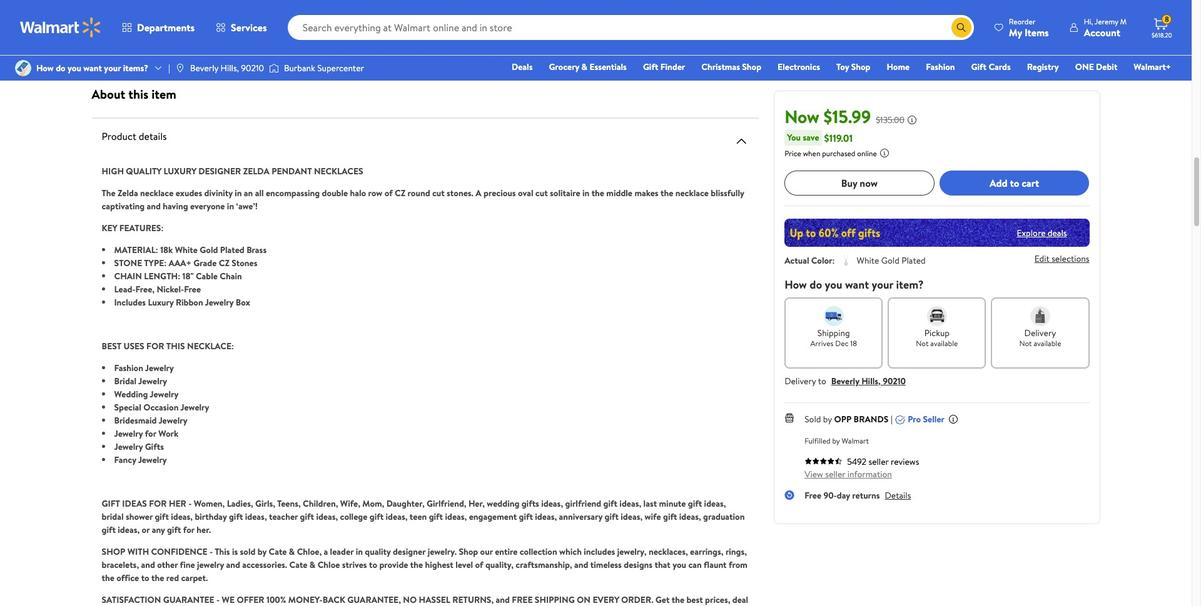 Task type: locate. For each thing, give the bounding box(es) containing it.
1 horizontal spatial hills,
[[862, 375, 881, 388]]

0 horizontal spatial how
[[36, 62, 54, 74]]

to left cart
[[1010, 176, 1019, 190]]

an
[[244, 187, 253, 200]]

0 vertical spatial want
[[83, 62, 102, 74]]

1 horizontal spatial delivery
[[1024, 327, 1056, 340]]

burbank
[[284, 62, 315, 74]]

not inside the pickup not available
[[916, 338, 929, 349]]

explore deals link
[[1012, 222, 1072, 244]]

ladies,
[[227, 498, 253, 510]]

1 vertical spatial hills,
[[862, 375, 881, 388]]

delivery inside delivery not available
[[1024, 327, 1056, 340]]

by for sold
[[823, 414, 832, 426]]

you save $119.01
[[787, 131, 853, 145]]

save
[[803, 131, 819, 144]]

1 vertical spatial do
[[810, 277, 822, 293]]

pro seller info image
[[948, 415, 958, 425]]

Walmart Site-Wide search field
[[288, 15, 974, 40]]

| right brands at the bottom right
[[891, 414, 893, 426]]

ideas, left last
[[620, 498, 641, 510]]

for
[[145, 428, 156, 440], [183, 524, 194, 537]]

bridesmaid
[[114, 415, 157, 427]]

2 shop from the left
[[851, 61, 870, 73]]

items?
[[123, 62, 148, 74]]

available inside delivery not available
[[1034, 338, 1061, 349]]

registry
[[1027, 61, 1059, 73]]

learn more about strikethrough prices image
[[907, 115, 917, 125]]

to
[[1010, 176, 1019, 190], [818, 375, 826, 388], [369, 559, 377, 572], [141, 572, 149, 585]]

the
[[592, 187, 604, 200], [661, 187, 673, 200], [410, 559, 423, 572], [102, 572, 114, 585], [151, 572, 164, 585]]

want
[[83, 62, 102, 74], [845, 277, 869, 293]]

item
[[151, 86, 176, 103]]

0 horizontal spatial your
[[104, 62, 121, 74]]

0 horizontal spatial -
[[188, 498, 192, 510]]

buy
[[841, 176, 857, 190]]

you for how do you want your item?
[[825, 277, 842, 293]]

your down 'white gold plated'
[[872, 277, 893, 293]]

this
[[128, 86, 148, 103]]

2 necklace from the left
[[675, 187, 709, 200]]

from
[[729, 559, 748, 572]]

not inside delivery not available
[[1019, 338, 1032, 349]]

the left red
[[151, 572, 164, 585]]

home
[[887, 61, 910, 73]]

view seller information link
[[805, 469, 892, 481]]

0 vertical spatial free
[[184, 283, 201, 296]]

1 horizontal spatial shop
[[851, 61, 870, 73]]

gifts
[[145, 441, 164, 454]]

hills, down services popup button
[[221, 62, 239, 74]]

gift left cards
[[971, 61, 987, 73]]

in left 'awe'!
[[227, 200, 234, 213]]

necklace up having at the top of the page
[[140, 187, 173, 200]]

of inside the zelda necklace exudes divinity in an all encompassing double halo row of cz round cut stones. a precious oval cut solitaire in the middle makes the necklace blissfully captivating and having everyone in 'awe'!
[[385, 187, 393, 200]]

90210 down services in the left top of the page
[[241, 62, 264, 74]]

delivery up the sold at the bottom right
[[785, 375, 816, 388]]

0 horizontal spatial plated
[[220, 244, 244, 256]]

luxury
[[148, 297, 174, 309]]

0 vertical spatial fashion
[[926, 61, 955, 73]]

shop inside christmas shop link
[[742, 61, 761, 73]]

fashion inside fashion jewelry bridal jewelry wedding jewelry special occasion jewelry bridesmaid jewelry jewelry for work jewelry gifts fancy jewelry
[[114, 362, 143, 375]]

price when purchased online
[[785, 148, 877, 159]]

0 horizontal spatial cut
[[432, 187, 445, 200]]

delivery not available
[[1019, 327, 1061, 349]]

free inside material: 18k white gold plated brass stone type: aaa+ grade cz stones chain length: 18" cable chain lead-free, nickel-free includes luxury ribbon jewelry box
[[184, 283, 201, 296]]

seller for 5492
[[869, 456, 889, 469]]

fashion for fashion
[[926, 61, 955, 73]]

items
[[1025, 25, 1049, 39]]

gift down mom,
[[370, 511, 384, 524]]

day inside product group
[[103, 21, 115, 32]]

1 horizontal spatial seller
[[869, 456, 889, 469]]

- left this
[[210, 546, 213, 559]]

2 vertical spatial you
[[673, 559, 686, 572]]

gift up any at the bottom of the page
[[155, 511, 169, 524]]

earrings,
[[690, 546, 724, 559]]

want for item?
[[845, 277, 869, 293]]

jewelry left box
[[205, 297, 234, 309]]

halo
[[350, 187, 366, 200]]

& left chloe,
[[289, 546, 295, 559]]

do down color
[[810, 277, 822, 293]]

fashion right "home" link
[[926, 61, 955, 73]]

necklace
[[140, 187, 173, 200], [675, 187, 709, 200]]

cz inside material: 18k white gold plated brass stone type: aaa+ grade cz stones chain length: 18" cable chain lead-free, nickel-free includes luxury ribbon jewelry box
[[219, 257, 230, 270]]

& down chloe,
[[310, 559, 316, 572]]

accessories.
[[242, 559, 287, 572]]

plated up item?
[[902, 255, 926, 267]]

edit selections
[[1035, 253, 1089, 265]]

captivating
[[102, 200, 145, 213]]

0 horizontal spatial want
[[83, 62, 102, 74]]

your left items?
[[104, 62, 121, 74]]

jewelry down the "bridesmaid"
[[114, 428, 143, 440]]

now
[[785, 104, 819, 129]]

how down the walmart image
[[36, 62, 54, 74]]

debit
[[1096, 61, 1118, 73]]

you down :
[[825, 277, 842, 293]]

1 vertical spatial you
[[825, 277, 842, 293]]

women,
[[194, 498, 225, 510]]

this
[[215, 546, 230, 559]]

beverly down "dec"
[[831, 375, 859, 388]]

1 gift from the left
[[643, 61, 658, 73]]

services
[[231, 21, 267, 34]]

gift left finder
[[643, 61, 658, 73]]

beverly down services popup button
[[190, 62, 218, 74]]

to down arrives at the bottom right of the page
[[818, 375, 826, 388]]

2 gift from the left
[[971, 61, 987, 73]]

1 vertical spatial -
[[210, 546, 213, 559]]

0 vertical spatial 90210
[[241, 62, 264, 74]]

1 horizontal spatial how
[[785, 277, 807, 293]]

1 vertical spatial 90210
[[883, 375, 906, 388]]

0 vertical spatial of
[[385, 187, 393, 200]]

Search search field
[[288, 15, 974, 40]]

in left an
[[235, 187, 242, 200]]

jewelry right occasion
[[180, 402, 209, 414]]

2-day shipping inside product group
[[97, 21, 143, 32]]

the right 'makes'
[[661, 187, 673, 200]]

supercenter
[[317, 62, 364, 74]]

and timeless
[[574, 559, 622, 572]]

0 horizontal spatial  image
[[15, 60, 31, 76]]

cz left round
[[395, 187, 406, 200]]

essentials
[[590, 61, 627, 73]]

last
[[643, 498, 657, 510]]

 image
[[15, 60, 31, 76], [269, 62, 279, 74]]

 image for how do you want your items?
[[15, 60, 31, 76]]

row
[[368, 187, 382, 200]]

2 vertical spatial in
[[356, 546, 363, 559]]

2 vertical spatial by
[[258, 546, 267, 559]]

2 not from the left
[[1019, 338, 1032, 349]]

0 horizontal spatial 2-day shipping
[[97, 21, 143, 32]]

account
[[1084, 25, 1120, 39]]

0 horizontal spatial do
[[56, 62, 66, 74]]

walmart image
[[20, 18, 101, 38]]

for
[[149, 498, 167, 510]]

seller
[[923, 414, 945, 426]]

1 horizontal spatial of
[[475, 559, 483, 572]]

1 horizontal spatial &
[[310, 559, 316, 572]]

1 horizontal spatial white
[[857, 255, 879, 267]]

1 horizontal spatial cz
[[395, 187, 406, 200]]

0 vertical spatial do
[[56, 62, 66, 74]]

90210
[[241, 62, 264, 74], [883, 375, 906, 388]]

1 horizontal spatial  image
[[269, 62, 279, 74]]

not
[[916, 338, 929, 349], [1019, 338, 1032, 349]]

1 vertical spatial your
[[872, 277, 893, 293]]

how for how do you want your item?
[[785, 277, 807, 293]]

up to sixty percent off deals. shop now. image
[[785, 219, 1089, 247]]

available down intent image for pickup
[[930, 338, 958, 349]]

0 horizontal spatial 90210
[[241, 62, 264, 74]]

0 vertical spatial |
[[168, 62, 170, 74]]

confidence
[[151, 546, 207, 559]]

designer
[[393, 546, 426, 559]]

& right grocery
[[582, 61, 587, 73]]

1 horizontal spatial your
[[872, 277, 893, 293]]

gift right girlfriend
[[603, 498, 617, 510]]

strives
[[342, 559, 367, 572]]

gifts
[[522, 498, 539, 510]]

to down quality
[[369, 559, 377, 572]]

90210 up brands at the bottom right
[[883, 375, 906, 388]]

by right fulfilled
[[832, 436, 840, 447]]

| up item at left
[[168, 62, 170, 74]]

you down the walmart image
[[68, 62, 81, 74]]

4.5696 stars out of 5, based on 5492 seller reviews element
[[805, 458, 842, 465]]

shop right christmas
[[742, 61, 761, 73]]

all
[[255, 187, 264, 200]]

- right her
[[188, 498, 192, 510]]

high quality luxury designer zelda pendant necklaces
[[102, 165, 363, 178]]

2 horizontal spatial you
[[825, 277, 842, 293]]

0 horizontal spatial in
[[227, 200, 234, 213]]

gold up grade
[[200, 244, 218, 256]]

by right the sold at the bottom right
[[823, 414, 832, 426]]

2 cut from the left
[[535, 187, 548, 200]]

gift cards
[[971, 61, 1011, 73]]

1 vertical spatial by
[[832, 436, 840, 447]]

0 vertical spatial -
[[188, 498, 192, 510]]

2 horizontal spatial &
[[582, 61, 587, 73]]

birthday
[[195, 511, 227, 524]]

walmart
[[842, 436, 869, 447]]

1 horizontal spatial gift
[[971, 61, 987, 73]]

and down with
[[141, 559, 155, 572]]

18
[[850, 338, 857, 349]]

white gold plated
[[857, 255, 926, 267]]

white up aaa+
[[175, 244, 198, 256]]

teen
[[410, 511, 427, 524]]

mom,
[[362, 498, 384, 510]]

cards
[[989, 61, 1011, 73]]

0 horizontal spatial shop
[[742, 61, 761, 73]]

0 vertical spatial beverly
[[190, 62, 218, 74]]

fulfilled by walmart
[[805, 436, 869, 447]]

ideas, down girlfriend,
[[445, 511, 467, 524]]

and
[[147, 200, 161, 213], [141, 559, 155, 572], [226, 559, 240, 572]]

0 horizontal spatial gift
[[643, 61, 658, 73]]

0 vertical spatial cz
[[395, 187, 406, 200]]

1 horizontal spatial in
[[235, 187, 242, 200]]

your for items?
[[104, 62, 121, 74]]

gift for gift cards
[[971, 61, 987, 73]]

2 horizontal spatial in
[[356, 546, 363, 559]]

1 horizontal spatial available
[[1034, 338, 1061, 349]]

features:
[[119, 222, 164, 235]]

0 horizontal spatial cz
[[219, 257, 230, 270]]

jewelry
[[205, 297, 234, 309], [145, 362, 174, 375], [138, 375, 167, 388], [150, 388, 179, 401], [180, 402, 209, 414], [159, 415, 187, 427], [114, 428, 143, 440], [114, 441, 143, 454], [138, 454, 167, 467]]

white inside material: 18k white gold plated brass stone type: aaa+ grade cz stones chain length: 18" cable chain lead-free, nickel-free includes luxury ribbon jewelry box
[[175, 244, 198, 256]]

hi,
[[1084, 16, 1093, 27]]

seller right 5492
[[869, 456, 889, 469]]

pro seller
[[908, 414, 945, 426]]

jewelry down gifts
[[138, 454, 167, 467]]

jewelry inside material: 18k white gold plated brass stone type: aaa+ grade cz stones chain length: 18" cable chain lead-free, nickel-free includes luxury ribbon jewelry box
[[205, 297, 234, 309]]

1 vertical spatial |
[[891, 414, 893, 426]]

2 horizontal spatial 2-
[[597, 1, 604, 12]]

ideas, right gifts
[[541, 498, 563, 510]]

by for fulfilled
[[832, 436, 840, 447]]

the down the designer
[[410, 559, 423, 572]]

1 horizontal spatial 90210
[[883, 375, 906, 388]]

1 vertical spatial cz
[[219, 257, 230, 270]]

 image down the walmart image
[[15, 60, 31, 76]]

not down intent image for pickup
[[916, 338, 929, 349]]

1 not from the left
[[916, 338, 929, 349]]

&
[[582, 61, 587, 73], [289, 546, 295, 559], [310, 559, 316, 572]]

 image left burbank
[[269, 62, 279, 74]]

0 horizontal spatial fashion
[[114, 362, 143, 375]]

0 horizontal spatial you
[[68, 62, 81, 74]]

1 horizontal spatial cut
[[535, 187, 548, 200]]

0 vertical spatial for
[[145, 428, 156, 440]]

0 vertical spatial you
[[68, 62, 81, 74]]

1 vertical spatial fashion
[[114, 362, 143, 375]]

1 horizontal spatial cate
[[289, 559, 307, 572]]

1 vertical spatial of
[[475, 559, 483, 572]]

seller down 4.5696 stars out of 5, based on 5492 seller reviews element
[[825, 469, 845, 481]]

1 shop from the left
[[742, 61, 761, 73]]

cate up accessories.
[[269, 546, 287, 559]]

1 vertical spatial want
[[845, 277, 869, 293]]

0 horizontal spatial |
[[168, 62, 170, 74]]

free left 90-
[[805, 490, 821, 502]]

best uses for this necklace:
[[102, 340, 234, 353]]

intent image for delivery image
[[1030, 307, 1050, 327]]

cate down chloe,
[[289, 559, 307, 572]]

available inside the pickup not available
[[930, 338, 958, 349]]

shop
[[102, 546, 125, 559]]

of right row in the left top of the page
[[385, 187, 393, 200]]

0 horizontal spatial gold
[[200, 244, 218, 256]]

0 horizontal spatial of
[[385, 187, 393, 200]]

0 vertical spatial hills,
[[221, 62, 239, 74]]

available
[[930, 338, 958, 349], [1034, 338, 1061, 349]]

1 vertical spatial for
[[183, 524, 194, 537]]

1 vertical spatial how
[[785, 277, 807, 293]]

in up strives
[[356, 546, 363, 559]]

want for items?
[[83, 62, 102, 74]]

0 horizontal spatial free
[[184, 283, 201, 296]]

type:
[[144, 257, 167, 270]]

stones.
[[447, 187, 474, 200]]

delivery down intent image for delivery
[[1024, 327, 1056, 340]]

0 vertical spatial by
[[823, 414, 832, 426]]

 image
[[175, 63, 185, 73]]

1 horizontal spatial do
[[810, 277, 822, 293]]

0 horizontal spatial hills,
[[221, 62, 239, 74]]

ribbon
[[176, 297, 203, 309]]

1 horizontal spatial for
[[183, 524, 194, 537]]

product details image
[[734, 134, 749, 149]]

and left having at the top of the page
[[147, 200, 161, 213]]

jewelry up wedding
[[138, 375, 167, 388]]

and inside the zelda necklace exudes divinity in an all encompassing double halo row of cz round cut stones. a precious oval cut solitaire in the middle makes the necklace blissfully captivating and having everyone in 'awe'!
[[147, 200, 161, 213]]

hi, jeremy m account
[[1084, 16, 1127, 39]]

by
[[823, 414, 832, 426], [832, 436, 840, 447], [258, 546, 267, 559]]

1 available from the left
[[930, 338, 958, 349]]

gift ideas for her - women, ladies, girls, teens, children, wife, mom, daughter, girlfriend, her, wedding gifts ideas, girlfriend gift ideas, last minute gift ideas, bridal shower gift ideas, birthday gift ideas, teacher gift ideas, college gift ideas, teen gift ideas, engagement gift ideas, anniversary gift ideas, wife gift ideas, graduation gift ideas, or any gift for her.
[[102, 498, 745, 537]]

cz up chain
[[219, 257, 230, 270]]

by up accessories.
[[258, 546, 267, 559]]

deals
[[1048, 227, 1067, 239]]

you for how do you want your items?
[[68, 62, 81, 74]]

0 horizontal spatial necklace
[[140, 187, 173, 200]]

necklace left the blissfully
[[675, 187, 709, 200]]

gift down gifts
[[519, 511, 533, 524]]

you
[[68, 62, 81, 74], [825, 277, 842, 293], [673, 559, 686, 572]]

shipping inside product group
[[116, 21, 143, 32]]

in inside the shop with confidence - this is sold by cate & chloe, a leader in quality designer jewelry. shop our entire collection which includes jewelry, necklaces, earrings, rings, bracelets, and other fine jewelry and accessories. cate & chloe strives to provide the highest level of quality, craftsmanship, and timeless designs that you can flaunt from the office to the red carpet.
[[356, 546, 363, 559]]

purchased
[[822, 148, 855, 159]]

cut right round
[[432, 187, 445, 200]]

shop inside toy shop "link"
[[851, 61, 870, 73]]

ideas, down daughter,
[[386, 511, 408, 524]]

the down bracelets,
[[102, 572, 114, 585]]

how for how do you want your items?
[[36, 62, 54, 74]]

0 vertical spatial in
[[235, 187, 242, 200]]

1 horizontal spatial necklace
[[675, 187, 709, 200]]

not down intent image for delivery
[[1019, 338, 1032, 349]]

0 vertical spatial delivery
[[1024, 327, 1056, 340]]

reorder my items
[[1009, 16, 1049, 39]]

- inside the shop with confidence - this is sold by cate & chloe, a leader in quality designer jewelry. shop our entire collection which includes jewelry, necklaces, earrings, rings, bracelets, and other fine jewelry and accessories. cate & chloe strives to provide the highest level of quality, craftsmanship, and timeless designs that you can flaunt from the office to the red carpet.
[[210, 546, 213, 559]]

1 horizontal spatial beverly
[[831, 375, 859, 388]]

do down the walmart image
[[56, 62, 66, 74]]

want down 'white gold plated'
[[845, 277, 869, 293]]

0 horizontal spatial beverly
[[190, 62, 218, 74]]

0 horizontal spatial for
[[145, 428, 156, 440]]

0 horizontal spatial 2-
[[97, 21, 103, 32]]

for up gifts
[[145, 428, 156, 440]]

1 vertical spatial delivery
[[785, 375, 816, 388]]

fashion
[[926, 61, 955, 73], [114, 362, 143, 375]]

1 horizontal spatial |
[[891, 414, 893, 426]]

is
[[232, 546, 238, 559]]

plated up stones
[[220, 244, 244, 256]]

cut right oval on the left
[[535, 187, 548, 200]]

free up ribbon at the left of the page
[[184, 283, 201, 296]]

gift down girlfriend,
[[429, 511, 443, 524]]

0 horizontal spatial delivery
[[785, 375, 816, 388]]

0 horizontal spatial seller
[[825, 469, 845, 481]]

0 horizontal spatial available
[[930, 338, 958, 349]]

you left can
[[673, 559, 686, 572]]

1 horizontal spatial not
[[1019, 338, 1032, 349]]

jewelry up occasion
[[150, 388, 179, 401]]

2 available from the left
[[1034, 338, 1061, 349]]

legal information image
[[880, 148, 890, 158]]

0 horizontal spatial white
[[175, 244, 198, 256]]

how
[[36, 62, 54, 74], [785, 277, 807, 293]]

shop right toy
[[851, 61, 870, 73]]

ideas, down shower at the left bottom
[[118, 524, 140, 537]]

how down actual
[[785, 277, 807, 293]]

white up how do you want your item?
[[857, 255, 879, 267]]

bracelets,
[[102, 559, 139, 572]]

0 horizontal spatial &
[[289, 546, 295, 559]]

available for delivery
[[1034, 338, 1061, 349]]

delivery for to
[[785, 375, 816, 388]]



Task type: vqa. For each thing, say whether or not it's contained in the screenshot.
Holiday at the right of page
no



Task type: describe. For each thing, give the bounding box(es) containing it.
ideas, down children,
[[316, 511, 338, 524]]

registry link
[[1021, 60, 1065, 74]]

walmart+ link
[[1128, 60, 1177, 74]]

fashion for fashion jewelry bridal jewelry wedding jewelry special occasion jewelry bridesmaid jewelry jewelry for work jewelry gifts fancy jewelry
[[114, 362, 143, 375]]

stones
[[232, 257, 257, 270]]

not for pickup
[[916, 338, 929, 349]]

shop for toy shop
[[851, 61, 870, 73]]

her,
[[469, 498, 485, 510]]

pickup not available
[[916, 327, 958, 349]]

your for item?
[[872, 277, 893, 293]]

luxury
[[164, 165, 196, 178]]

ideas, down minute
[[679, 511, 701, 524]]

christmas
[[701, 61, 740, 73]]

chloe
[[318, 559, 340, 572]]

minute
[[659, 498, 686, 510]]

jewelry up fancy
[[114, 441, 143, 454]]

buy now
[[841, 176, 878, 190]]

pro
[[908, 414, 921, 426]]

highest
[[425, 559, 453, 572]]

delivery for not
[[1024, 327, 1056, 340]]

gift down ladies,
[[229, 511, 243, 524]]

ideas, up graduation
[[704, 498, 726, 510]]

necklace:
[[187, 340, 234, 353]]

wedding
[[487, 498, 519, 510]]

departments
[[137, 21, 195, 34]]

toy
[[836, 61, 849, 73]]

1 cut from the left
[[432, 187, 445, 200]]

ideas, down her
[[171, 511, 193, 524]]

the left middle
[[592, 187, 604, 200]]

her.
[[197, 524, 211, 537]]

daughter,
[[386, 498, 425, 510]]

gift right any at the bottom of the page
[[167, 524, 181, 537]]

ideas, down girls,
[[245, 511, 267, 524]]

search icon image
[[956, 23, 966, 33]]

electronics
[[778, 61, 820, 73]]

 image for burbank supercenter
[[269, 62, 279, 74]]

0 horizontal spatial cate
[[269, 546, 287, 559]]

1 horizontal spatial free
[[805, 490, 821, 502]]

price
[[785, 148, 801, 159]]

gift right minute
[[688, 498, 702, 510]]

plated inside material: 18k white gold plated brass stone type: aaa+ grade cz stones chain length: 18" cable chain lead-free, nickel-free includes luxury ribbon jewelry box
[[220, 244, 244, 256]]

90-
[[824, 490, 837, 502]]

gift finder
[[643, 61, 685, 73]]

nickel-
[[157, 283, 184, 296]]

dec
[[835, 338, 849, 349]]

for inside fashion jewelry bridal jewelry wedding jewelry special occasion jewelry bridesmaid jewelry jewelry for work jewelry gifts fancy jewelry
[[145, 428, 156, 440]]

round
[[408, 187, 430, 200]]

gift down minute
[[663, 511, 677, 524]]

5492
[[847, 456, 867, 469]]

provide
[[379, 559, 408, 572]]

1 horizontal spatial gold
[[881, 255, 900, 267]]

jewelry up work
[[159, 415, 187, 427]]

item?
[[896, 277, 924, 293]]

one debit
[[1075, 61, 1118, 73]]

do for how do you want your items?
[[56, 62, 66, 74]]

exudes
[[176, 187, 202, 200]]

available for pickup
[[930, 338, 958, 349]]

gift right anniversary
[[605, 511, 619, 524]]

red
[[166, 572, 179, 585]]

quality,
[[485, 559, 514, 572]]

to inside button
[[1010, 176, 1019, 190]]

length:
[[144, 270, 180, 283]]

delivery to beverly hills, 90210
[[785, 375, 906, 388]]

for inside gift ideas for her - women, ladies, girls, teens, children, wife, mom, daughter, girlfriend, her, wedding gifts ideas, girlfriend gift ideas, last minute gift ideas, bridal shower gift ideas, birthday gift ideas, teacher gift ideas, college gift ideas, teen gift ideas, engagement gift ideas, anniversary gift ideas, wife gift ideas, graduation gift ideas, or any gift for her.
[[183, 524, 194, 537]]

intent image for shipping image
[[824, 307, 844, 327]]

color
[[811, 255, 832, 267]]

girlfriend
[[565, 498, 601, 510]]

selections
[[1052, 253, 1089, 265]]

anniversary
[[559, 511, 603, 524]]

information
[[848, 469, 892, 481]]

sold
[[240, 546, 256, 559]]

18"
[[182, 270, 194, 283]]

rings,
[[726, 546, 747, 559]]

1 horizontal spatial 2-day shipping
[[430, 1, 477, 12]]

services button
[[205, 13, 278, 43]]

girls,
[[255, 498, 275, 510]]

ideas, left wife
[[621, 511, 643, 524]]

encompassing
[[266, 187, 320, 200]]

seller for view
[[825, 469, 845, 481]]

wife,
[[340, 498, 360, 510]]

home link
[[881, 60, 915, 74]]

1 necklace from the left
[[140, 187, 173, 200]]

gold inside material: 18k white gold plated brass stone type: aaa+ grade cz stones chain length: 18" cable chain lead-free, nickel-free includes luxury ribbon jewelry box
[[200, 244, 218, 256]]

grocery & essentials
[[549, 61, 627, 73]]

do for how do you want your item?
[[810, 277, 822, 293]]

shipping arrives dec 18
[[810, 327, 857, 349]]

now
[[860, 176, 878, 190]]

lead-
[[114, 283, 135, 296]]

double
[[322, 187, 348, 200]]

craftsmanship,
[[516, 559, 572, 572]]

cz inside the zelda necklace exudes divinity in an all encompassing double halo row of cz round cut stones. a precious oval cut solitaire in the middle makes the necklace blissfully captivating and having everyone in 'awe'!
[[395, 187, 406, 200]]

jewelry down for this
[[145, 362, 174, 375]]

- inside gift ideas for her - women, ladies, girls, teens, children, wife, mom, daughter, girlfriend, her, wedding gifts ideas, girlfriend gift ideas, last minute gift ideas, bridal shower gift ideas, birthday gift ideas, teacher gift ideas, college gift ideas, teen gift ideas, engagement gift ideas, anniversary gift ideas, wife gift ideas, graduation gift ideas, or any gift for her.
[[188, 498, 192, 510]]

stone
[[114, 257, 142, 270]]

product group
[[94, 0, 233, 39]]

necklaces,
[[649, 546, 688, 559]]

details
[[885, 490, 911, 502]]

beverly hills, 90210 button
[[831, 375, 906, 388]]

jewelry. shop
[[428, 546, 478, 559]]

toy shop link
[[831, 60, 876, 74]]

special
[[114, 402, 141, 414]]

intent image for pickup image
[[927, 307, 947, 327]]

gift for gift finder
[[643, 61, 658, 73]]

burbank supercenter
[[284, 62, 364, 74]]

shop for christmas shop
[[742, 61, 761, 73]]

grade
[[194, 257, 217, 270]]

you inside the shop with confidence - this is sold by cate & chloe, a leader in quality designer jewelry. shop our entire collection which includes jewelry, necklaces, earrings, rings, bracelets, and other fine jewelry and accessories. cate & chloe strives to provide the highest level of quality, craftsmanship, and timeless designs that you can flaunt from the office to the red carpet.
[[673, 559, 686, 572]]

ideas
[[122, 498, 147, 510]]

1 horizontal spatial plated
[[902, 255, 926, 267]]

buy now button
[[785, 171, 935, 196]]

1 vertical spatial beverly
[[831, 375, 859, 388]]

and down is
[[226, 559, 240, 572]]

solitaire in
[[550, 187, 589, 200]]

graduation
[[703, 511, 745, 524]]

not for delivery
[[1019, 338, 1032, 349]]

add to cart button
[[940, 171, 1089, 196]]

to right 'office'
[[141, 572, 149, 585]]

gift down bridal
[[102, 524, 116, 537]]

1 horizontal spatial 2-
[[430, 1, 437, 12]]

$135.00
[[876, 114, 905, 126]]

2- inside product group
[[97, 21, 103, 32]]

having
[[163, 200, 188, 213]]

1 vertical spatial &
[[289, 546, 295, 559]]

the
[[102, 187, 116, 200]]

my
[[1009, 25, 1022, 39]]

shower
[[126, 511, 153, 524]]

pickup
[[924, 327, 950, 340]]

of inside the shop with confidence - this is sold by cate & chloe, a leader in quality designer jewelry. shop our entire collection which includes jewelry, necklaces, earrings, rings, bracelets, and other fine jewelry and accessories. cate & chloe strives to provide the highest level of quality, craftsmanship, and timeless designs that you can flaunt from the office to the red carpet.
[[475, 559, 483, 572]]

precious
[[484, 187, 516, 200]]

1 vertical spatial cate
[[289, 559, 307, 572]]

sold by opp brands
[[805, 414, 889, 426]]

2 horizontal spatial 2-day shipping
[[597, 1, 644, 12]]

$618.20
[[1152, 31, 1172, 39]]

0 vertical spatial &
[[582, 61, 587, 73]]

necklaces
[[314, 165, 363, 178]]

2 vertical spatial &
[[310, 559, 316, 572]]

our
[[480, 546, 493, 559]]

ideas, down gifts
[[535, 511, 557, 524]]

product
[[102, 129, 136, 143]]

by inside the shop with confidence - this is sold by cate & chloe, a leader in quality designer jewelry. shop our entire collection which includes jewelry, necklaces, earrings, rings, bracelets, and other fine jewelry and accessories. cate & chloe strives to provide the highest level of quality, craftsmanship, and timeless designs that you can flaunt from the office to the red carpet.
[[258, 546, 267, 559]]

1 vertical spatial in
[[227, 200, 234, 213]]

middle
[[606, 187, 632, 200]]

deals
[[512, 61, 533, 73]]

jewelry,
[[617, 546, 647, 559]]

gift down children,
[[300, 511, 314, 524]]

teens,
[[277, 498, 301, 510]]

everyone
[[190, 200, 225, 213]]



